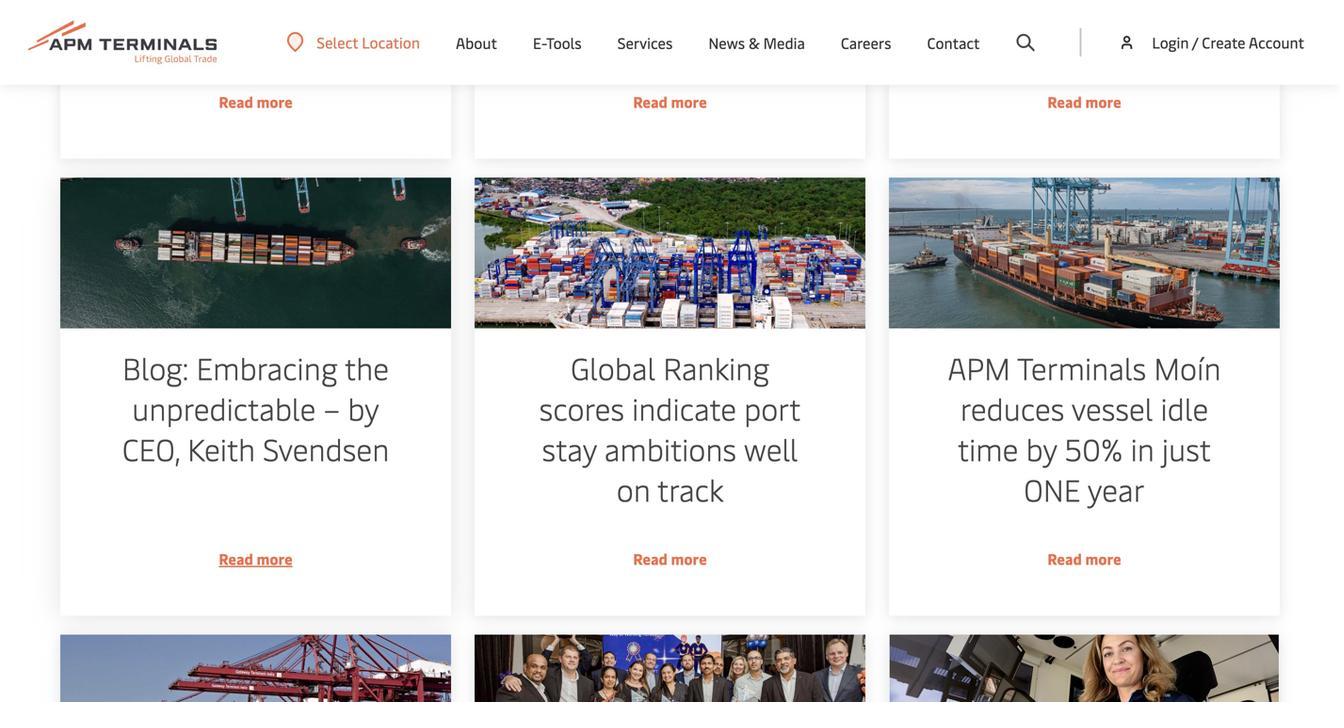 Task type: describe. For each thing, give the bounding box(es) containing it.
login / create account link
[[1118, 0, 1305, 85]]

female crane driver 1600 image
[[890, 635, 1281, 702]]

e-
[[533, 32, 547, 53]]

location
[[362, 32, 420, 52]]

careers
[[841, 32, 892, 53]]

unpredictable
[[132, 388, 316, 428]]

global ranking scores indicate port stay ambitions well on track
[[540, 347, 801, 509]]

just
[[1163, 428, 1212, 469]]

track
[[658, 469, 724, 509]]

news & media button
[[709, 0, 806, 85]]

3 read more link from the left
[[890, 0, 1281, 159]]

wo w heroes 2022 image
[[475, 635, 866, 702]]

keith
[[188, 428, 255, 469]]

select location
[[317, 32, 420, 52]]

1 read more link from the left
[[60, 0, 451, 159]]

aerea 2 image
[[475, 178, 866, 328]]

account
[[1250, 32, 1305, 52]]

embracing
[[196, 347, 338, 388]]

select location button
[[287, 32, 420, 53]]

global
[[571, 347, 656, 388]]

about
[[456, 32, 497, 53]]

e-tools button
[[533, 0, 582, 85]]

by inside apm terminals moín reduces vessel idle time by 50% in just one year
[[1027, 428, 1058, 469]]

in
[[1131, 428, 1155, 469]]

about button
[[456, 0, 497, 85]]

vessel
[[1072, 388, 1154, 428]]

blog: embracing the unpredictable – by ceo, keith svendsen
[[122, 347, 389, 469]]

50%
[[1065, 428, 1124, 469]]

year
[[1088, 469, 1146, 509]]

ambitions
[[605, 428, 737, 469]]

careers button
[[841, 0, 892, 85]]



Task type: locate. For each thing, give the bounding box(es) containing it.
tools
[[547, 32, 582, 53]]

port
[[745, 388, 801, 428]]

services
[[618, 32, 673, 53]]

ceo,
[[122, 428, 180, 469]]

news
[[709, 32, 745, 53]]

0 horizontal spatial read more link
[[60, 0, 451, 159]]

svendsen
[[263, 428, 389, 469]]

reduces
[[961, 388, 1065, 428]]

moin dwell time 1600 image
[[890, 178, 1281, 328]]

apm
[[948, 347, 1011, 388]]

indicate
[[632, 388, 737, 428]]

select
[[317, 32, 358, 52]]

by inside the blog: embracing the unpredictable – by ceo, keith svendsen
[[348, 388, 379, 428]]

2 horizontal spatial read more link
[[890, 0, 1281, 159]]

by
[[348, 388, 379, 428], [1027, 428, 1058, 469]]

2 read more link from the left
[[475, 0, 866, 159]]

more
[[257, 91, 293, 112], [671, 91, 707, 112], [1086, 91, 1122, 112], [257, 548, 293, 569], [671, 548, 707, 569], [1086, 548, 1122, 569]]

0 horizontal spatial by
[[348, 388, 379, 428]]

ranking
[[664, 347, 770, 388]]

&
[[749, 32, 760, 53]]

idle
[[1161, 388, 1209, 428]]

login / create account
[[1153, 32, 1305, 52]]

read more link
[[60, 0, 451, 159], [475, 0, 866, 159], [890, 0, 1281, 159]]

e-tools
[[533, 32, 582, 53]]

create
[[1203, 32, 1246, 52]]

1 horizontal spatial by
[[1027, 428, 1058, 469]]

–
[[324, 388, 340, 428]]

media
[[764, 32, 806, 53]]

blog:
[[123, 347, 189, 388]]

news & media
[[709, 32, 806, 53]]

time
[[958, 428, 1019, 469]]

well
[[744, 428, 799, 469]]

scores
[[540, 388, 625, 428]]

apm terminals mumbai dwell times image
[[60, 635, 451, 702]]

contact
[[928, 32, 980, 53]]

keith blog image
[[60, 178, 451, 328]]

stay
[[542, 428, 597, 469]]

services button
[[618, 0, 673, 85]]

the
[[345, 347, 389, 388]]

by left 50%
[[1027, 428, 1058, 469]]

moín
[[1155, 347, 1222, 388]]

read
[[219, 91, 253, 112], [634, 91, 668, 112], [1048, 91, 1083, 112], [219, 548, 253, 569], [634, 548, 668, 569], [1048, 548, 1083, 569]]

apm terminals moín reduces vessel idle time by 50% in just one year
[[948, 347, 1222, 509]]

contact button
[[928, 0, 980, 85]]

on
[[617, 469, 651, 509]]

by right –
[[348, 388, 379, 428]]

/
[[1193, 32, 1199, 52]]

terminals
[[1018, 347, 1147, 388]]

login
[[1153, 32, 1190, 52]]

read more
[[219, 91, 293, 112], [634, 91, 707, 112], [1048, 91, 1122, 112], [219, 548, 293, 569], [634, 548, 707, 569], [1048, 548, 1122, 569]]

one
[[1025, 469, 1081, 509]]

1 horizontal spatial read more link
[[475, 0, 866, 159]]



Task type: vqa. For each thing, say whether or not it's contained in the screenshot.
vessel
yes



